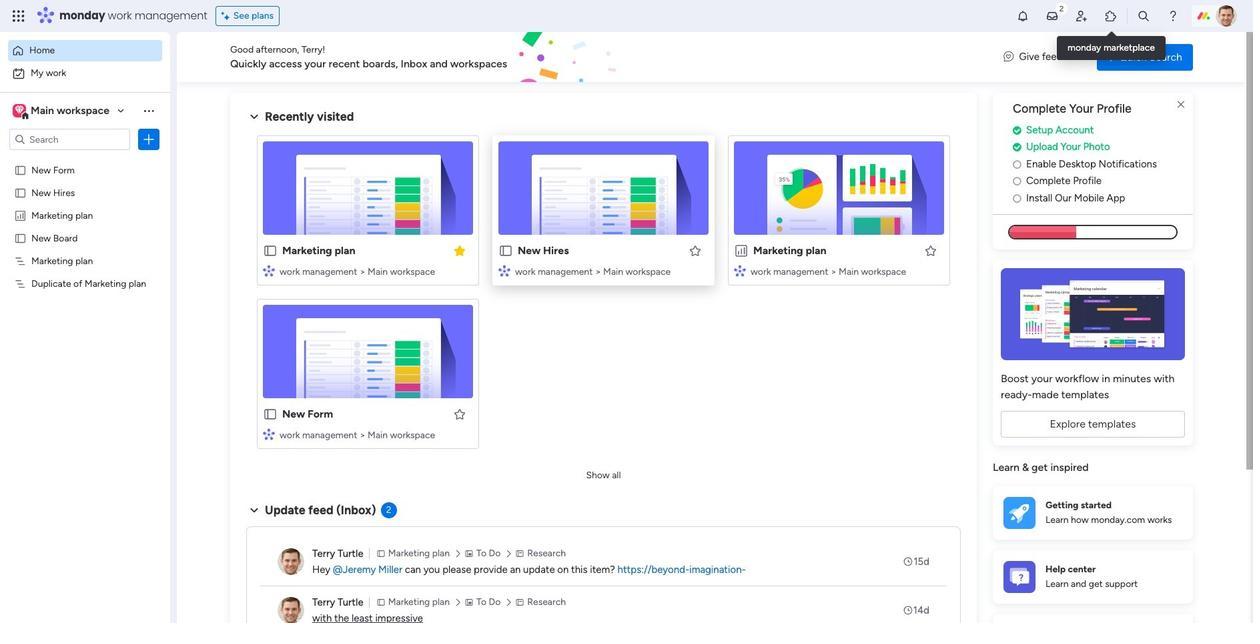 Task type: describe. For each thing, give the bounding box(es) containing it.
templates image image
[[1005, 268, 1181, 361]]

2 element
[[381, 503, 397, 519]]

public board image up public dashboard icon on the left
[[14, 163, 27, 176]]

v2 user feedback image
[[1004, 50, 1014, 65]]

close recently visited image
[[246, 109, 262, 125]]

1 vertical spatial terry turtle image
[[278, 597, 304, 623]]

2 circle o image from the top
[[1013, 193, 1022, 203]]

monday marketplace image
[[1104, 9, 1118, 23]]

getting started element
[[993, 486, 1193, 540]]

public dashboard image
[[734, 244, 749, 258]]

1 vertical spatial option
[[8, 63, 162, 84]]

component image
[[263, 428, 275, 440]]

public dashboard image
[[14, 209, 27, 222]]

component image
[[263, 265, 275, 277]]

1 workspace image from the left
[[13, 103, 26, 118]]

2 check circle image from the top
[[1013, 142, 1022, 152]]

2 vertical spatial option
[[0, 158, 170, 160]]

public board image down public dashboard icon on the left
[[14, 232, 27, 244]]

dapulse x slim image
[[1173, 97, 1189, 113]]

public board image right remove from favorites icon
[[499, 244, 513, 258]]

add to favorites image for public dashboard image
[[924, 244, 938, 257]]

help center element
[[993, 550, 1193, 604]]

invite members image
[[1075, 9, 1088, 23]]

2 workspace image from the left
[[15, 103, 24, 118]]



Task type: locate. For each thing, give the bounding box(es) containing it.
2 horizontal spatial add to favorites image
[[924, 244, 938, 257]]

0 horizontal spatial public board image
[[14, 186, 27, 199]]

quick search results list box
[[246, 125, 961, 465]]

1 circle o image from the top
[[1013, 176, 1022, 186]]

0 vertical spatial terry turtle image
[[1216, 5, 1237, 27]]

0 vertical spatial check circle image
[[1013, 125, 1022, 135]]

workspace selection element
[[13, 103, 111, 120]]

search everything image
[[1137, 9, 1150, 23]]

list box
[[0, 156, 170, 475]]

1 horizontal spatial add to favorites image
[[689, 244, 702, 257]]

1 horizontal spatial terry turtle image
[[1216, 5, 1237, 27]]

2 image
[[1056, 1, 1068, 16]]

terry turtle image right the help "image"
[[1216, 5, 1237, 27]]

close update feed (inbox) image
[[246, 503, 262, 519]]

select product image
[[12, 9, 25, 23]]

1 vertical spatial circle o image
[[1013, 193, 1022, 203]]

0 horizontal spatial add to favorites image
[[453, 407, 466, 421]]

1 vertical spatial public board image
[[263, 244, 278, 258]]

options image
[[142, 133, 155, 146]]

0 horizontal spatial terry turtle image
[[278, 597, 304, 623]]

see plans image
[[221, 9, 233, 23]]

terry turtle image
[[278, 549, 304, 575]]

0 vertical spatial circle o image
[[1013, 176, 1022, 186]]

add to favorites image
[[689, 244, 702, 257], [924, 244, 938, 257], [453, 407, 466, 421]]

terry turtle image down terry turtle image
[[278, 597, 304, 623]]

add to favorites image for public board icon on the right of remove from favorites icon
[[689, 244, 702, 257]]

1 horizontal spatial public board image
[[263, 244, 278, 258]]

1 vertical spatial check circle image
[[1013, 142, 1022, 152]]

public board image
[[14, 163, 27, 176], [14, 232, 27, 244], [499, 244, 513, 258], [263, 407, 278, 422]]

circle o image
[[1013, 176, 1022, 186], [1013, 193, 1022, 203]]

add to favorites image for public board icon on top of component icon on the bottom left
[[453, 407, 466, 421]]

workspace options image
[[142, 104, 155, 117]]

check circle image
[[1013, 125, 1022, 135], [1013, 142, 1022, 152]]

0 vertical spatial public board image
[[14, 186, 27, 199]]

Search in workspace field
[[28, 132, 111, 147]]

option
[[8, 40, 162, 61], [8, 63, 162, 84], [0, 158, 170, 160]]

v2 bolt switch image
[[1108, 50, 1116, 64]]

0 vertical spatial option
[[8, 40, 162, 61]]

notifications image
[[1016, 9, 1030, 23]]

public board image up public dashboard icon on the left
[[14, 186, 27, 199]]

remove from favorites image
[[453, 244, 466, 257]]

workspace image
[[13, 103, 26, 118], [15, 103, 24, 118]]

public board image up component image in the top left of the page
[[263, 244, 278, 258]]

public board image
[[14, 186, 27, 199], [263, 244, 278, 258]]

update feed image
[[1046, 9, 1059, 23]]

public board image up component icon on the bottom left
[[263, 407, 278, 422]]

terry turtle image
[[1216, 5, 1237, 27], [278, 597, 304, 623]]

1 check circle image from the top
[[1013, 125, 1022, 135]]

circle o image
[[1013, 159, 1022, 169]]

help image
[[1166, 9, 1180, 23]]



Task type: vqa. For each thing, say whether or not it's contained in the screenshot.
the right Add to favorites icon
yes



